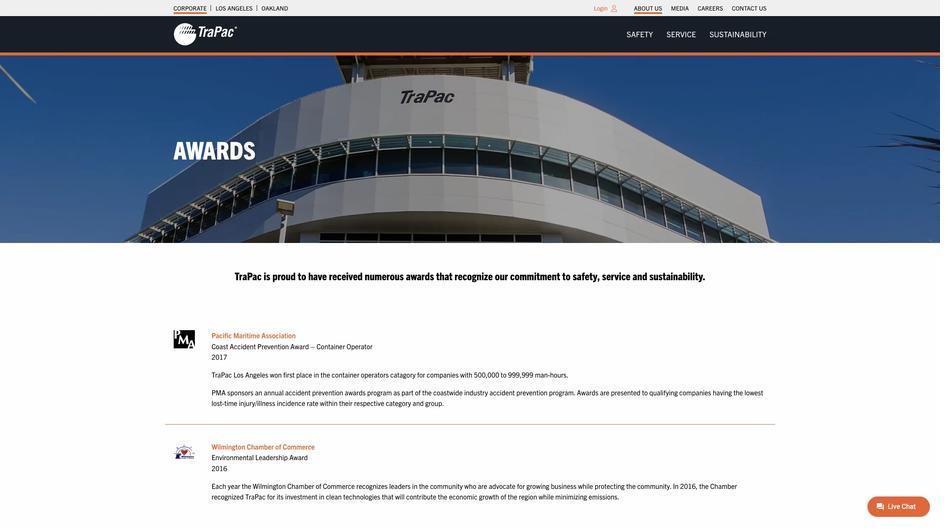 Task type: vqa. For each thing, say whether or not it's contained in the screenshot.
right 'companies'
yes



Task type: locate. For each thing, give the bounding box(es) containing it.
us for contact us
[[760, 4, 767, 12]]

that left will
[[382, 493, 394, 502]]

to left qualifying
[[643, 389, 648, 397]]

chamber up investment
[[288, 482, 314, 491]]

menu bar
[[630, 2, 772, 14], [621, 26, 774, 43]]

the up contribute
[[419, 482, 429, 491]]

accident
[[285, 389, 311, 397], [490, 389, 515, 397]]

chamber right 2016,
[[711, 482, 738, 491]]

awards inside pma sponsors an annual accident prevention awards program as part of the coastwide industry accident prevention program. awards are presented to qualifying companies having the lowest lost-time injury/illness incidence rate within their respective category and group.
[[577, 389, 599, 397]]

0 horizontal spatial wilmington
[[212, 443, 245, 452]]

qualifying
[[650, 389, 678, 397]]

2 prevention from the left
[[517, 389, 548, 397]]

for right catagory
[[418, 371, 426, 380]]

are left presented
[[601, 389, 610, 397]]

0 vertical spatial wilmington
[[212, 443, 245, 452]]

0 horizontal spatial that
[[382, 493, 394, 502]]

companies up coastwide
[[427, 371, 459, 380]]

0 vertical spatial while
[[579, 482, 594, 491]]

menu bar containing safety
[[621, 26, 774, 43]]

0 vertical spatial trapac
[[235, 269, 262, 283]]

within
[[320, 400, 338, 408]]

commerce inside "each year the wilmington chamber of commerce recognizes leaders in the community who are advocate for growing business while protecting the community. in 2016, the chamber recognized trapac for its investment in clean technologies that will contribute the economic growth of the region while minimizing emissions."
[[323, 482, 355, 491]]

login
[[594, 4, 608, 12]]

and
[[633, 269, 648, 283], [413, 400, 424, 408]]

prevention
[[312, 389, 344, 397], [517, 389, 548, 397]]

as
[[394, 389, 400, 397]]

for left "its"
[[267, 493, 275, 502]]

0 vertical spatial for
[[418, 371, 426, 380]]

in left clean
[[319, 493, 325, 502]]

1 horizontal spatial awards
[[406, 269, 434, 283]]

part
[[402, 389, 414, 397]]

each year the wilmington chamber of commerce recognizes leaders in the community who are advocate for growing business while protecting the community. in 2016, the chamber recognized trapac for its investment in clean technologies that will contribute the economic growth of the region while minimizing emissions.
[[212, 482, 738, 502]]

wilmington inside wilmington chamber of commerce environmental leadership award 2016
[[212, 443, 245, 452]]

chamber inside wilmington chamber of commerce environmental leadership award 2016
[[247, 443, 274, 452]]

trapac is proud to have received numerous awards that recognize our commitment to safety, service and sustainability. main content
[[165, 269, 776, 528]]

0 horizontal spatial prevention
[[312, 389, 344, 397]]

1 vertical spatial award
[[290, 454, 308, 462]]

0 horizontal spatial while
[[539, 493, 554, 502]]

of inside wilmington chamber of commerce environmental leadership award 2016
[[276, 443, 281, 452]]

contact us
[[733, 4, 767, 12]]

1 vertical spatial menu bar
[[621, 26, 774, 43]]

menu bar down careers link
[[621, 26, 774, 43]]

award
[[291, 343, 309, 351], [290, 454, 308, 462]]

lost-
[[212, 400, 225, 408]]

los
[[216, 4, 226, 12], [234, 371, 244, 380]]

container
[[317, 343, 345, 351]]

us for about us
[[655, 4, 663, 12]]

trapac for 2017
[[212, 371, 232, 380]]

in right place
[[314, 371, 319, 380]]

angeles
[[228, 4, 253, 12], [245, 371, 269, 380]]

us
[[655, 4, 663, 12], [760, 4, 767, 12]]

los up sponsors
[[234, 371, 244, 380]]

about
[[635, 4, 654, 12]]

pacific
[[212, 332, 232, 340]]

while up minimizing
[[579, 482, 594, 491]]

0 horizontal spatial chamber
[[247, 443, 274, 452]]

1 prevention from the left
[[312, 389, 344, 397]]

safety,
[[573, 269, 601, 283]]

us right about
[[655, 4, 663, 12]]

are
[[601, 389, 610, 397], [478, 482, 488, 491]]

coastwide
[[434, 389, 463, 397]]

that left recognize
[[437, 269, 453, 283]]

0 vertical spatial menu bar
[[630, 2, 772, 14]]

1 vertical spatial for
[[517, 482, 525, 491]]

1 horizontal spatial while
[[579, 482, 594, 491]]

commerce
[[283, 443, 315, 452], [323, 482, 355, 491]]

awards up their
[[345, 389, 366, 397]]

trapac left is
[[235, 269, 262, 283]]

1 vertical spatial companies
[[680, 389, 712, 397]]

angeles inside trapac is proud to have received numerous awards that recognize our commitment to safety, service and sustainability. main content
[[245, 371, 269, 380]]

1 horizontal spatial companies
[[680, 389, 712, 397]]

awards
[[174, 134, 256, 165], [577, 389, 599, 397]]

los angeles link
[[216, 2, 253, 14]]

0 vertical spatial that
[[437, 269, 453, 283]]

1 vertical spatial are
[[478, 482, 488, 491]]

wilmington up environmental
[[212, 443, 245, 452]]

1 us from the left
[[655, 4, 663, 12]]

1 horizontal spatial accident
[[490, 389, 515, 397]]

of right part
[[415, 389, 421, 397]]

0 horizontal spatial for
[[267, 493, 275, 502]]

commerce up 'leadership'
[[283, 443, 315, 452]]

while
[[579, 482, 594, 491], [539, 493, 554, 502]]

1 vertical spatial awards
[[577, 389, 599, 397]]

presented
[[612, 389, 641, 397]]

1 vertical spatial while
[[539, 493, 554, 502]]

recognized
[[212, 493, 244, 502]]

while down growing at right bottom
[[539, 493, 554, 502]]

recognizes
[[357, 482, 388, 491]]

have
[[309, 269, 327, 283]]

1 horizontal spatial and
[[633, 269, 648, 283]]

who
[[465, 482, 477, 491]]

and down part
[[413, 400, 424, 408]]

industry
[[465, 389, 488, 397]]

and right service
[[633, 269, 648, 283]]

0 horizontal spatial commerce
[[283, 443, 315, 452]]

wilmington up "its"
[[253, 482, 286, 491]]

man-
[[535, 371, 551, 380]]

award inside wilmington chamber of commerce environmental leadership award 2016
[[290, 454, 308, 462]]

is
[[264, 269, 271, 283]]

1 vertical spatial commerce
[[323, 482, 355, 491]]

0 vertical spatial are
[[601, 389, 610, 397]]

1 horizontal spatial chamber
[[288, 482, 314, 491]]

that inside "each year the wilmington chamber of commerce recognizes leaders in the community who are advocate for growing business while protecting the community. in 2016, the chamber recognized trapac for its investment in clean technologies that will contribute the economic growth of the region while minimizing emissions."
[[382, 493, 394, 502]]

companies inside pma sponsors an annual accident prevention awards program as part of the coastwide industry accident prevention program. awards are presented to qualifying companies having the lowest lost-time injury/illness incidence rate within their respective category and group.
[[680, 389, 712, 397]]

0 horizontal spatial are
[[478, 482, 488, 491]]

oakland link
[[262, 2, 288, 14]]

the
[[321, 371, 330, 380], [423, 389, 432, 397], [734, 389, 744, 397], [242, 482, 252, 491], [419, 482, 429, 491], [627, 482, 636, 491], [700, 482, 709, 491], [438, 493, 448, 502], [508, 493, 518, 502]]

its
[[277, 493, 284, 502]]

received
[[329, 269, 363, 283]]

of up 'leadership'
[[276, 443, 281, 452]]

won
[[270, 371, 282, 380]]

0 vertical spatial angeles
[[228, 4, 253, 12]]

0 horizontal spatial awards
[[345, 389, 366, 397]]

1 horizontal spatial commerce
[[323, 482, 355, 491]]

menu bar up service
[[630, 2, 772, 14]]

operator
[[347, 343, 373, 351]]

contact us link
[[733, 2, 767, 14]]

prevention down man-
[[517, 389, 548, 397]]

to
[[298, 269, 306, 283], [563, 269, 571, 283], [501, 371, 507, 380], [643, 389, 648, 397]]

having
[[713, 389, 733, 397]]

0 vertical spatial commerce
[[283, 443, 315, 452]]

award for prevention
[[291, 343, 309, 351]]

companies left having
[[680, 389, 712, 397]]

prevention
[[258, 343, 289, 351]]

award inside pacific maritime association coast accident prevention award – container operator 2017
[[291, 343, 309, 351]]

contribute
[[407, 493, 437, 502]]

careers link
[[698, 2, 724, 14]]

0 horizontal spatial companies
[[427, 371, 459, 380]]

0 vertical spatial award
[[291, 343, 309, 351]]

1 horizontal spatial los
[[234, 371, 244, 380]]

accident up incidence
[[285, 389, 311, 397]]

chamber
[[247, 443, 274, 452], [288, 482, 314, 491], [711, 482, 738, 491]]

award for leadership
[[290, 454, 308, 462]]

0 horizontal spatial us
[[655, 4, 663, 12]]

1 vertical spatial and
[[413, 400, 424, 408]]

awards right numerous on the left of page
[[406, 269, 434, 283]]

1 horizontal spatial that
[[437, 269, 453, 283]]

in
[[314, 371, 319, 380], [413, 482, 418, 491], [319, 493, 325, 502]]

prevention up within
[[312, 389, 344, 397]]

angeles up an
[[245, 371, 269, 380]]

awards inside pma sponsors an annual accident prevention awards program as part of the coastwide industry accident prevention program. awards are presented to qualifying companies having the lowest lost-time injury/illness incidence rate within their respective category and group.
[[345, 389, 366, 397]]

their
[[339, 400, 353, 408]]

2 us from the left
[[760, 4, 767, 12]]

in up contribute
[[413, 482, 418, 491]]

1 vertical spatial wilmington
[[253, 482, 286, 491]]

the up group.
[[423, 389, 432, 397]]

1 vertical spatial trapac
[[212, 371, 232, 380]]

operators
[[361, 371, 389, 380]]

0 vertical spatial awards
[[174, 134, 256, 165]]

trapac down 2017
[[212, 371, 232, 380]]

0 horizontal spatial and
[[413, 400, 424, 408]]

corporate link
[[174, 2, 207, 14]]

proud
[[273, 269, 296, 283]]

of inside pma sponsors an annual accident prevention awards program as part of the coastwide industry accident prevention program. awards are presented to qualifying companies having the lowest lost-time injury/illness incidence rate within their respective category and group.
[[415, 389, 421, 397]]

1 vertical spatial that
[[382, 493, 394, 502]]

place
[[297, 371, 312, 380]]

that
[[437, 269, 453, 283], [382, 493, 394, 502]]

leadership
[[256, 454, 288, 462]]

0 horizontal spatial accident
[[285, 389, 311, 397]]

for
[[418, 371, 426, 380], [517, 482, 525, 491], [267, 493, 275, 502]]

2 vertical spatial for
[[267, 493, 275, 502]]

los up corporate 'image'
[[216, 4, 226, 12]]

for up the region on the bottom right of the page
[[517, 482, 525, 491]]

sustainability.
[[650, 269, 706, 283]]

1 horizontal spatial wilmington
[[253, 482, 286, 491]]

2 horizontal spatial for
[[517, 482, 525, 491]]

safety
[[627, 29, 654, 39]]

1 horizontal spatial us
[[760, 4, 767, 12]]

of up investment
[[316, 482, 322, 491]]

1 vertical spatial awards
[[345, 389, 366, 397]]

1 horizontal spatial prevention
[[517, 389, 548, 397]]

trapac left "its"
[[245, 493, 266, 502]]

1 horizontal spatial awards
[[577, 389, 599, 397]]

chamber up 'leadership'
[[247, 443, 274, 452]]

1 vertical spatial in
[[413, 482, 418, 491]]

leaders
[[390, 482, 411, 491]]

are right the who
[[478, 482, 488, 491]]

each
[[212, 482, 226, 491]]

award right 'leadership'
[[290, 454, 308, 462]]

awards
[[406, 269, 434, 283], [345, 389, 366, 397]]

menu bar containing about us
[[630, 2, 772, 14]]

1 vertical spatial angeles
[[245, 371, 269, 380]]

service
[[603, 269, 631, 283]]

us right contact
[[760, 4, 767, 12]]

1 vertical spatial los
[[234, 371, 244, 380]]

trapac
[[235, 269, 262, 283], [212, 371, 232, 380], [245, 493, 266, 502]]

the right year
[[242, 482, 252, 491]]

our
[[495, 269, 509, 283]]

award left –
[[291, 343, 309, 351]]

0 horizontal spatial los
[[216, 4, 226, 12]]

of
[[415, 389, 421, 397], [276, 443, 281, 452], [316, 482, 322, 491], [501, 493, 507, 502]]

2 vertical spatial trapac
[[245, 493, 266, 502]]

angeles left oakland link
[[228, 4, 253, 12]]

1 horizontal spatial are
[[601, 389, 610, 397]]

commerce up clean
[[323, 482, 355, 491]]

0 vertical spatial in
[[314, 371, 319, 380]]

accident down 500,000
[[490, 389, 515, 397]]



Task type: describe. For each thing, give the bounding box(es) containing it.
numerous
[[365, 269, 404, 283]]

the right protecting
[[627, 482, 636, 491]]

sponsors
[[228, 389, 254, 397]]

are inside "each year the wilmington chamber of commerce recognizes leaders in the community who are advocate for growing business while protecting the community. in 2016, the chamber recognized trapac for its investment in clean technologies that will contribute the economic growth of the region while minimizing emissions."
[[478, 482, 488, 491]]

accident
[[230, 343, 256, 351]]

clean
[[326, 493, 342, 502]]

wilmington chamber of commerce environmental leadership award 2016
[[212, 443, 315, 473]]

999,999
[[509, 371, 534, 380]]

about us
[[635, 4, 663, 12]]

trapac inside "each year the wilmington chamber of commerce recognizes leaders in the community who are advocate for growing business while protecting the community. in 2016, the chamber recognized trapac for its investment in clean technologies that will contribute the economic growth of the region while minimizing emissions."
[[245, 493, 266, 502]]

minimizing
[[556, 493, 588, 502]]

growing
[[527, 482, 550, 491]]

to right 500,000
[[501, 371, 507, 380]]

sustainability link
[[703, 26, 774, 43]]

oakland
[[262, 4, 288, 12]]

0 vertical spatial companies
[[427, 371, 459, 380]]

maritime
[[234, 332, 260, 340]]

the left the lowest
[[734, 389, 744, 397]]

login link
[[594, 4, 608, 12]]

and inside pma sponsors an annual accident prevention awards program as part of the coastwide industry accident prevention program. awards are presented to qualifying companies having the lowest lost-time injury/illness incidence rate within their respective category and group.
[[413, 400, 424, 408]]

community.
[[638, 482, 672, 491]]

growth
[[479, 493, 500, 502]]

of down advocate
[[501, 493, 507, 502]]

the left the container
[[321, 371, 330, 380]]

0 vertical spatial awards
[[406, 269, 434, 283]]

the down the community
[[438, 493, 448, 502]]

contact
[[733, 4, 758, 12]]

trapac los angeles won first place in the container operators catagory for companies with 500,000 to 999,999 man-hours.
[[212, 371, 569, 380]]

0 vertical spatial los
[[216, 4, 226, 12]]

trapac is proud to have received numerous awards that recognize our commitment to safety, service and sustainability.
[[235, 269, 706, 283]]

service link
[[660, 26, 703, 43]]

to left safety,
[[563, 269, 571, 283]]

the right 2016,
[[700, 482, 709, 491]]

time
[[225, 400, 238, 408]]

0 vertical spatial and
[[633, 269, 648, 283]]

500,000
[[474, 371, 500, 380]]

pma sponsors an annual accident prevention awards program as part of the coastwide industry accident prevention program. awards are presented to qualifying companies having the lowest lost-time injury/illness incidence rate within their respective category and group.
[[212, 389, 764, 408]]

trapac for awards
[[235, 269, 262, 283]]

region
[[519, 493, 538, 502]]

careers
[[698, 4, 724, 12]]

pma
[[212, 389, 226, 397]]

1 accident from the left
[[285, 389, 311, 397]]

incidence
[[277, 400, 306, 408]]

–
[[311, 343, 315, 351]]

media
[[672, 4, 689, 12]]

media link
[[672, 2, 689, 14]]

corporate image
[[174, 22, 237, 46]]

to left have
[[298, 269, 306, 283]]

pacific maritime association coast accident prevention award – container operator 2017
[[212, 332, 373, 362]]

association
[[262, 332, 296, 340]]

program
[[368, 389, 392, 397]]

respective
[[354, 400, 385, 408]]

2 accident from the left
[[490, 389, 515, 397]]

catagory
[[391, 371, 416, 380]]

light image
[[612, 5, 618, 12]]

commerce inside wilmington chamber of commerce environmental leadership award 2016
[[283, 443, 315, 452]]

will
[[395, 493, 405, 502]]

technologies
[[344, 493, 381, 502]]

1 horizontal spatial for
[[418, 371, 426, 380]]

community
[[430, 482, 463, 491]]

program.
[[550, 389, 576, 397]]

0 horizontal spatial awards
[[174, 134, 256, 165]]

2016
[[212, 465, 227, 473]]

to inside pma sponsors an annual accident prevention awards program as part of the coastwide industry accident prevention program. awards are presented to qualifying companies having the lowest lost-time injury/illness incidence rate within their respective category and group.
[[643, 389, 648, 397]]

los angeles
[[216, 4, 253, 12]]

emissions.
[[589, 493, 620, 502]]

the down advocate
[[508, 493, 518, 502]]

2 vertical spatial in
[[319, 493, 325, 502]]

sustainability
[[710, 29, 767, 39]]

2 horizontal spatial chamber
[[711, 482, 738, 491]]

advocate
[[489, 482, 516, 491]]

category
[[386, 400, 412, 408]]

protecting
[[595, 482, 625, 491]]

los inside trapac is proud to have received numerous awards that recognize our commitment to safety, service and sustainability. main content
[[234, 371, 244, 380]]

economic
[[449, 493, 478, 502]]

first
[[284, 371, 295, 380]]

recognize
[[455, 269, 493, 283]]

about us link
[[635, 2, 663, 14]]

safety link
[[621, 26, 660, 43]]

an
[[255, 389, 263, 397]]

injury/illness
[[239, 400, 276, 408]]

environmental
[[212, 454, 254, 462]]

group.
[[426, 400, 445, 408]]

are inside pma sponsors an annual accident prevention awards program as part of the coastwide industry accident prevention program. awards are presented to qualifying companies having the lowest lost-time injury/illness incidence rate within their respective category and group.
[[601, 389, 610, 397]]

year
[[228, 482, 240, 491]]

business
[[551, 482, 577, 491]]

corporate
[[174, 4, 207, 12]]

in
[[674, 482, 679, 491]]

annual
[[264, 389, 284, 397]]

container
[[332, 371, 360, 380]]

with
[[461, 371, 473, 380]]

wilmington inside "each year the wilmington chamber of commerce recognizes leaders in the community who are advocate for growing business while protecting the community. in 2016, the chamber recognized trapac for its investment in clean technologies that will contribute the economic growth of the region while minimizing emissions."
[[253, 482, 286, 491]]

service
[[667, 29, 697, 39]]

rate
[[307, 400, 319, 408]]

commitment
[[511, 269, 561, 283]]

2017
[[212, 353, 227, 362]]



